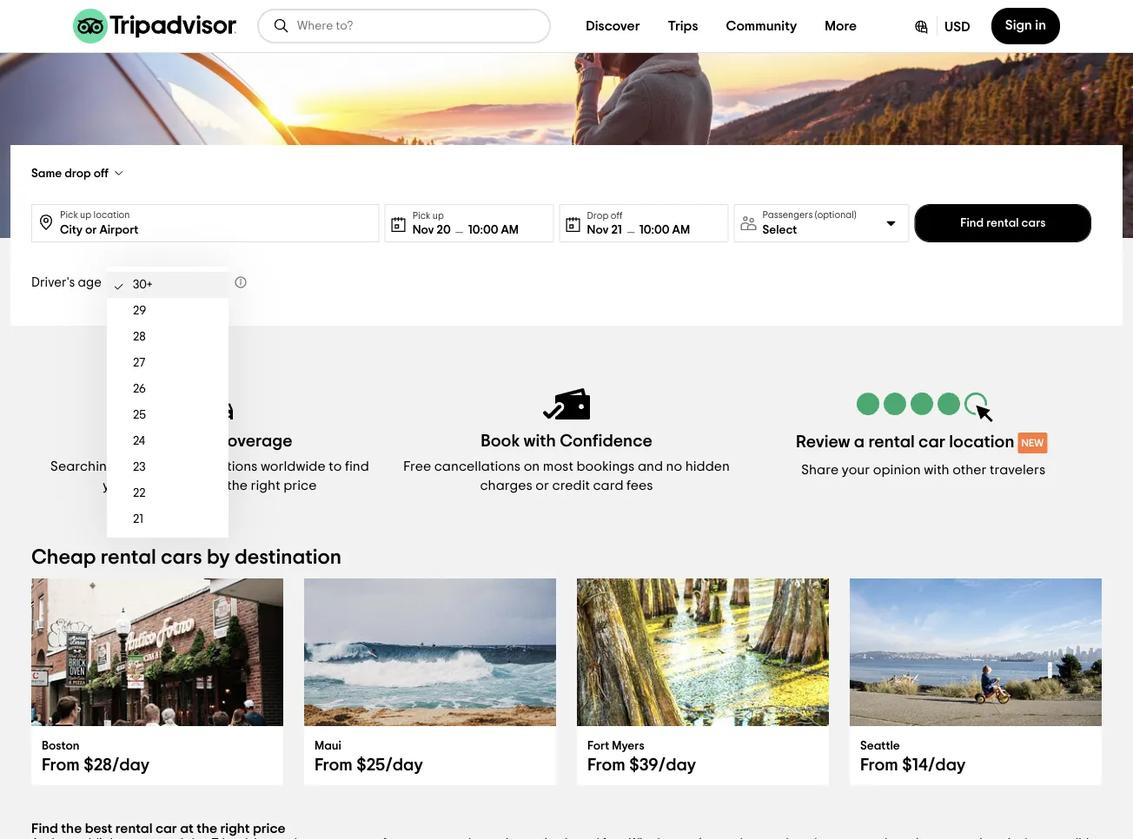 Task type: describe. For each thing, give the bounding box(es) containing it.
pick up location
[[60, 210, 130, 220]]

coverage
[[214, 433, 292, 450]]

tripadvisor image
[[73, 9, 236, 43]]

passengers (optional) select
[[762, 210, 856, 236]]

free cancellations on most bookings and no hidden charges or credit card fees
[[403, 460, 730, 493]]

boston
[[42, 740, 79, 752]]

find rental cars
[[960, 217, 1046, 229]]

discover
[[586, 19, 640, 33]]

0 vertical spatial 20
[[437, 224, 451, 236]]

more
[[825, 19, 857, 33]]

find the best rental car at the right price
[[31, 822, 285, 836]]

on
[[524, 460, 540, 474]]

fort
[[587, 740, 609, 752]]

discover button
[[572, 9, 654, 43]]

/day inside fort myers from $39 /day
[[658, 756, 696, 774]]

or
[[535, 479, 549, 493]]

City or Airport text field
[[60, 205, 372, 240]]

25
[[133, 409, 146, 421]]

/day for $14
[[928, 756, 966, 774]]

book
[[481, 433, 520, 450]]

find
[[345, 460, 369, 474]]

same
[[31, 167, 62, 179]]

same drop off
[[31, 167, 109, 179]]

$14
[[902, 756, 928, 774]]

cars for cheap
[[161, 547, 202, 568]]

best
[[85, 822, 112, 836]]

bookings
[[576, 460, 635, 474]]

drop
[[587, 211, 609, 220]]

cheap rental cars by destination
[[31, 547, 341, 568]]

myers
[[612, 740, 644, 752]]

trips
[[668, 19, 698, 33]]

to
[[329, 460, 342, 474]]

10:00 am for nov 21
[[639, 224, 690, 236]]

/day for $28
[[112, 756, 150, 774]]

2 horizontal spatial car
[[918, 434, 945, 451]]

your
[[842, 463, 870, 477]]

more button
[[811, 9, 871, 43]]

drop off
[[587, 211, 623, 220]]

destination
[[234, 547, 341, 568]]

2 horizontal spatial right
[[251, 479, 280, 493]]

pick for nov 21
[[412, 211, 430, 220]]

up for nov 21
[[433, 211, 444, 220]]

(optional)
[[815, 210, 856, 220]]

22
[[133, 487, 146, 500]]

26
[[133, 383, 146, 395]]

worldwide
[[261, 460, 326, 474]]

a
[[854, 434, 865, 451]]

over
[[118, 460, 146, 474]]

you
[[103, 479, 126, 493]]

other
[[952, 463, 987, 477]]

searching over 60,000 locations worldwide to find you the right car at the right price
[[50, 460, 369, 493]]

opinion
[[873, 463, 921, 477]]

confidence
[[560, 433, 652, 450]]

share your opinion with other travelers
[[801, 463, 1046, 477]]

10:00 for 21
[[639, 224, 670, 236]]

$25
[[356, 756, 385, 774]]

fort myers from $39 /day
[[587, 740, 696, 774]]

boston from $28 /day
[[42, 740, 150, 774]]

travelers
[[990, 463, 1046, 477]]

share
[[801, 463, 839, 477]]

usd button
[[899, 8, 984, 44]]

new
[[1021, 438, 1044, 448]]

pick up
[[412, 211, 444, 220]]

seattle from $14 /day
[[860, 740, 966, 774]]

in
[[1035, 18, 1046, 32]]

age
[[78, 276, 102, 289]]

find for find rental cars
[[960, 217, 984, 229]]

1 horizontal spatial 21
[[611, 224, 622, 236]]

driver's age
[[31, 276, 102, 289]]

sign
[[1005, 18, 1032, 32]]

searching
[[50, 460, 115, 474]]

credit
[[552, 479, 590, 493]]

maui
[[315, 740, 341, 752]]

27
[[133, 357, 145, 369]]

/day for $25
[[385, 756, 423, 774]]

nov for nov 20
[[412, 224, 434, 236]]

select
[[762, 224, 797, 236]]

from inside fort myers from $39 /day
[[587, 756, 625, 774]]

rental inside button
[[986, 217, 1019, 229]]

nov for nov 21
[[587, 224, 609, 236]]

pick for drop off
[[60, 210, 78, 220]]

search image
[[273, 17, 290, 35]]

community
[[726, 19, 797, 33]]

charges
[[480, 479, 532, 493]]



Task type: vqa. For each thing, say whether or not it's contained in the screenshot.
second 10:00 from left
yes



Task type: locate. For each thing, give the bounding box(es) containing it.
from down boston
[[42, 756, 80, 774]]

location down same drop off
[[94, 210, 130, 220]]

0 horizontal spatial nov
[[412, 224, 434, 236]]

0 vertical spatial price
[[283, 479, 317, 493]]

1 horizontal spatial cars
[[1021, 217, 1046, 229]]

0 horizontal spatial 10:00 am
[[468, 224, 519, 236]]

at inside searching over 60,000 locations worldwide to find you the right car at the right price
[[210, 479, 224, 493]]

10:00 right nov 21
[[639, 224, 670, 236]]

find rental cars button
[[915, 204, 1091, 242]]

1 horizontal spatial find
[[960, 217, 984, 229]]

2 vertical spatial car
[[155, 822, 177, 836]]

2 /day from the left
[[385, 756, 423, 774]]

am right nov 21
[[672, 224, 690, 236]]

29
[[133, 305, 146, 317]]

pick down same drop off
[[60, 210, 78, 220]]

/day inside boston from $28 /day
[[112, 756, 150, 774]]

the
[[129, 479, 150, 493], [227, 479, 248, 493], [61, 822, 82, 836], [196, 822, 217, 836]]

from down seattle
[[860, 756, 898, 774]]

nov down 'drop' on the top right of page
[[587, 224, 609, 236]]

None search field
[[259, 10, 549, 42]]

3 from from the left
[[587, 756, 625, 774]]

1 pick from the left
[[60, 210, 78, 220]]

nov 21
[[587, 224, 622, 236]]

2 up from the left
[[433, 211, 444, 220]]

nov down pick up
[[412, 224, 434, 236]]

from down fort
[[587, 756, 625, 774]]

4 /day from the left
[[928, 756, 966, 774]]

30+
[[116, 276, 136, 288], [133, 279, 153, 291]]

1 horizontal spatial am
[[672, 224, 690, 236]]

up
[[80, 210, 91, 220], [433, 211, 444, 220]]

1 vertical spatial cars
[[161, 547, 202, 568]]

1 vertical spatial 21
[[133, 513, 143, 526]]

10:00 for 20
[[468, 224, 498, 236]]

from inside "maui from $25 /day"
[[315, 756, 353, 774]]

1 vertical spatial with
[[924, 463, 949, 477]]

cheap
[[31, 547, 96, 568]]

right
[[153, 479, 182, 493], [251, 479, 280, 493], [220, 822, 250, 836]]

am for 20
[[501, 224, 519, 236]]

/day inside the seattle from $14 /day
[[928, 756, 966, 774]]

/day
[[112, 756, 150, 774], [385, 756, 423, 774], [658, 756, 696, 774], [928, 756, 966, 774]]

1 vertical spatial find
[[31, 822, 58, 836]]

1 horizontal spatial car
[[185, 479, 207, 493]]

0 vertical spatial find
[[960, 217, 984, 229]]

1 10:00 am from the left
[[468, 224, 519, 236]]

off
[[94, 167, 109, 179], [611, 211, 623, 220]]

21 down "drop off"
[[611, 224, 622, 236]]

review a rental car location new
[[796, 434, 1044, 451]]

1 horizontal spatial right
[[220, 822, 250, 836]]

up for drop off
[[80, 210, 91, 220]]

driver's
[[31, 276, 75, 289]]

$39
[[629, 756, 658, 774]]

cancellations
[[434, 460, 521, 474]]

and
[[638, 460, 663, 474]]

2 10:00 from the left
[[639, 224, 670, 236]]

0 horizontal spatial 20
[[133, 540, 147, 552]]

location up other
[[949, 434, 1014, 451]]

from inside boston from $28 /day
[[42, 756, 80, 774]]

0 vertical spatial location
[[94, 210, 130, 220]]

maui from $25 /day
[[315, 740, 423, 774]]

1 horizontal spatial 20
[[437, 224, 451, 236]]

10:00 am for nov 20
[[468, 224, 519, 236]]

find for find the best rental car at the right price
[[31, 822, 58, 836]]

seattle
[[860, 740, 900, 752]]

1 vertical spatial price
[[253, 822, 285, 836]]

0 vertical spatial at
[[210, 479, 224, 493]]

0 horizontal spatial at
[[180, 822, 194, 836]]

trips button
[[654, 9, 712, 43]]

0 vertical spatial off
[[94, 167, 109, 179]]

hidden
[[685, 460, 730, 474]]

no
[[666, 460, 682, 474]]

sign in
[[1005, 18, 1046, 32]]

1 horizontal spatial nov
[[587, 224, 609, 236]]

20
[[437, 224, 451, 236], [133, 540, 147, 552]]

0 horizontal spatial up
[[80, 210, 91, 220]]

am right the nov 20
[[501, 224, 519, 236]]

1 horizontal spatial at
[[210, 479, 224, 493]]

with up on
[[524, 433, 556, 450]]

cars for find
[[1021, 217, 1046, 229]]

with
[[524, 433, 556, 450], [924, 463, 949, 477]]

worldwide coverage
[[127, 433, 292, 450]]

car inside searching over 60,000 locations worldwide to find you the right car at the right price
[[185, 479, 207, 493]]

60,000
[[149, 460, 195, 474]]

1 am from the left
[[501, 224, 519, 236]]

0 horizontal spatial 21
[[133, 513, 143, 526]]

0 horizontal spatial off
[[94, 167, 109, 179]]

0 vertical spatial car
[[918, 434, 945, 451]]

up up the nov 20
[[433, 211, 444, 220]]

$28
[[84, 756, 112, 774]]

by
[[207, 547, 230, 568]]

1 vertical spatial at
[[180, 822, 194, 836]]

passengers
[[762, 210, 813, 220]]

1 vertical spatial car
[[185, 479, 207, 493]]

0 vertical spatial 21
[[611, 224, 622, 236]]

0 horizontal spatial right
[[153, 479, 182, 493]]

1 from from the left
[[42, 756, 80, 774]]

1 vertical spatial 20
[[133, 540, 147, 552]]

locations
[[199, 460, 258, 474]]

Search search field
[[297, 18, 535, 34]]

10:00 am
[[468, 224, 519, 236], [639, 224, 690, 236]]

2 am from the left
[[672, 224, 690, 236]]

0 horizontal spatial am
[[501, 224, 519, 236]]

sign in link
[[991, 8, 1060, 44]]

am for 21
[[672, 224, 690, 236]]

21
[[611, 224, 622, 236], [133, 513, 143, 526]]

0 vertical spatial cars
[[1021, 217, 1046, 229]]

from for $25
[[315, 756, 353, 774]]

review
[[796, 434, 850, 451]]

from for $28
[[42, 756, 80, 774]]

price inside searching over 60,000 locations worldwide to find you the right car at the right price
[[283, 479, 317, 493]]

most
[[543, 460, 573, 474]]

0 horizontal spatial with
[[524, 433, 556, 450]]

10:00 right the nov 20
[[468, 224, 498, 236]]

1 horizontal spatial 10:00 am
[[639, 224, 690, 236]]

1 vertical spatial location
[[949, 434, 1014, 451]]

price
[[283, 479, 317, 493], [253, 822, 285, 836]]

community button
[[712, 9, 811, 43]]

1 nov from the left
[[412, 224, 434, 236]]

at
[[210, 479, 224, 493], [180, 822, 194, 836]]

1 horizontal spatial pick
[[412, 211, 430, 220]]

location
[[94, 210, 130, 220], [949, 434, 1014, 451]]

28
[[133, 331, 146, 343]]

am
[[501, 224, 519, 236], [672, 224, 690, 236]]

3 /day from the left
[[658, 756, 696, 774]]

with down review a rental car location new
[[924, 463, 949, 477]]

find
[[960, 217, 984, 229], [31, 822, 58, 836]]

off right drop
[[94, 167, 109, 179]]

1 /day from the left
[[112, 756, 150, 774]]

10:00 am right the nov 20
[[468, 224, 519, 236]]

1 horizontal spatial with
[[924, 463, 949, 477]]

car
[[918, 434, 945, 451], [185, 479, 207, 493], [155, 822, 177, 836]]

20 down 22
[[133, 540, 147, 552]]

find inside button
[[960, 217, 984, 229]]

0 horizontal spatial 10:00
[[468, 224, 498, 236]]

/day inside "maui from $25 /day"
[[385, 756, 423, 774]]

0 horizontal spatial cars
[[161, 547, 202, 568]]

0 horizontal spatial car
[[155, 822, 177, 836]]

1 vertical spatial off
[[611, 211, 623, 220]]

10:00 am right nov 21
[[639, 224, 690, 236]]

pick up the nov 20
[[412, 211, 430, 220]]

1 horizontal spatial 10:00
[[639, 224, 670, 236]]

23
[[133, 461, 146, 474]]

from for $14
[[860, 756, 898, 774]]

0 horizontal spatial find
[[31, 822, 58, 836]]

2 10:00 am from the left
[[639, 224, 690, 236]]

book with confidence
[[481, 433, 652, 450]]

21 down 22
[[133, 513, 143, 526]]

1 10:00 from the left
[[468, 224, 498, 236]]

from inside the seattle from $14 /day
[[860, 756, 898, 774]]

0 vertical spatial with
[[524, 433, 556, 450]]

nov 20
[[412, 224, 451, 236]]

car right best
[[155, 822, 177, 836]]

cars
[[1021, 217, 1046, 229], [161, 547, 202, 568]]

24
[[133, 435, 145, 447]]

1 horizontal spatial up
[[433, 211, 444, 220]]

0 horizontal spatial location
[[94, 210, 130, 220]]

20 down pick up
[[437, 224, 451, 236]]

1 horizontal spatial off
[[611, 211, 623, 220]]

drop
[[64, 167, 91, 179]]

worldwide
[[127, 433, 211, 450]]

fees
[[626, 479, 653, 493]]

2 nov from the left
[[587, 224, 609, 236]]

car up share your opinion with other travelers
[[918, 434, 945, 451]]

4 from from the left
[[860, 756, 898, 774]]

from down "maui"
[[315, 756, 353, 774]]

free
[[403, 460, 431, 474]]

2 pick from the left
[[412, 211, 430, 220]]

cars inside button
[[1021, 217, 1046, 229]]

nov
[[412, 224, 434, 236], [587, 224, 609, 236]]

2 from from the left
[[315, 756, 353, 774]]

up down drop
[[80, 210, 91, 220]]

car down 60,000
[[185, 479, 207, 493]]

off up nov 21
[[611, 211, 623, 220]]

1 horizontal spatial location
[[949, 434, 1014, 451]]

usd
[[945, 20, 970, 34]]

card
[[593, 479, 623, 493]]

10:00
[[468, 224, 498, 236], [639, 224, 670, 236]]

1 up from the left
[[80, 210, 91, 220]]

0 horizontal spatial pick
[[60, 210, 78, 220]]



